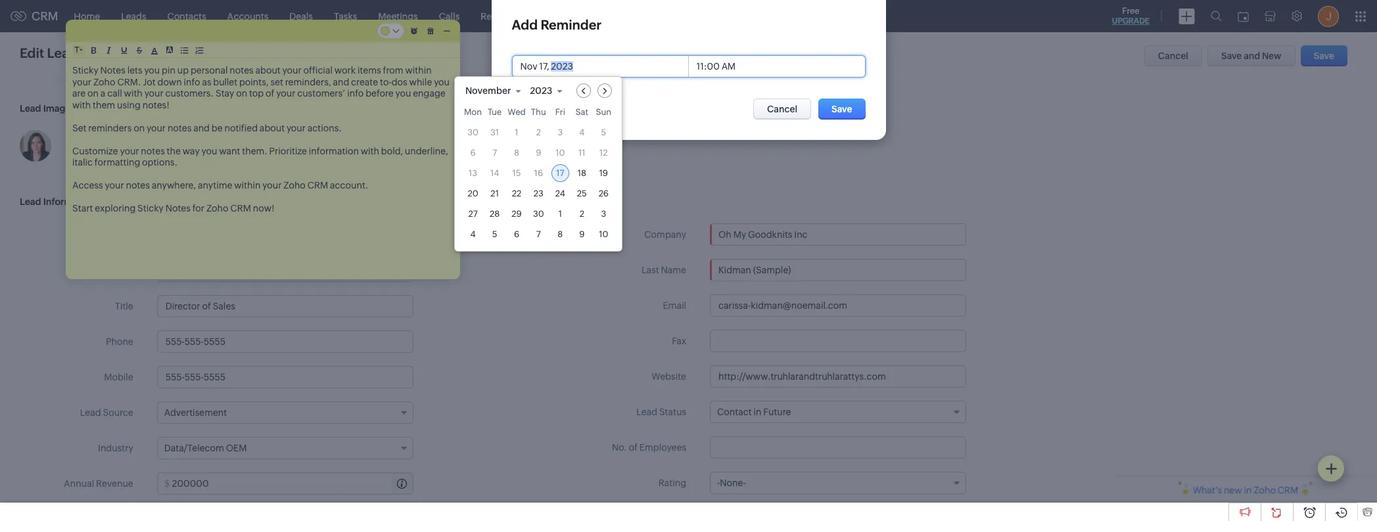 Task type: describe. For each thing, give the bounding box(es) containing it.
2 thu cell
[[536, 128, 541, 137]]

down
[[157, 77, 182, 87]]

0 vertical spatial save button
[[1301, 45, 1348, 66]]

tasks link
[[323, 0, 368, 32]]

0 vertical spatial 2
[[536, 128, 541, 137]]

anytime
[[198, 180, 232, 191]]

edit page layout link
[[84, 48, 155, 58]]

reminder
[[541, 17, 602, 32]]

MMM D, YYYY text field
[[513, 56, 689, 77]]

your up prioritize at top
[[287, 123, 306, 133]]

notes inside sticky notes lets you pin up personal notes about your official work items from within your zoho crm. jot down info as bullet points, set reminders, and create to-dos while you are on a call with your customers. stay on top of your customers' info before you engage with them using notes!
[[100, 65, 125, 76]]

monday column header
[[464, 107, 482, 121]]

profile image
[[1318, 6, 1339, 27]]

notes inside sticky notes lets you pin up personal notes about your official work items from within your zoho crm. jot down info as bullet points, set reminders, and create to-dos while you are on a call with your customers. stay on top of your customers' info before you engage with them using notes!
[[230, 65, 254, 76]]

page
[[103, 48, 124, 58]]

1 wed cell
[[515, 128, 519, 137]]

9 thu cell
[[536, 148, 541, 158]]

campaigns link
[[525, 0, 595, 32]]

0 horizontal spatial on
[[87, 88, 99, 99]]

fri
[[555, 107, 565, 117]]

access your notes anywhere, anytime within your zoho crm account.
[[72, 180, 369, 191]]

search image
[[1211, 11, 1222, 22]]

25
[[577, 189, 587, 199]]

zoho inside sticky notes lets you pin up personal notes about your official work items from within your zoho crm. jot down info as bullet points, set reminders, and create to-dos while you are on a call with your customers. stay on top of your customers' info before you engage with them using notes!
[[93, 77, 115, 87]]

12
[[600, 148, 608, 158]]

leads link
[[111, 0, 157, 32]]

5 sun cell
[[601, 128, 606, 137]]

reports link
[[470, 0, 525, 32]]

meetings link
[[368, 0, 429, 32]]

23
[[534, 189, 544, 199]]

2 horizontal spatial save
[[1314, 51, 1335, 61]]

upgrade
[[1112, 16, 1150, 26]]

calls link
[[429, 0, 470, 32]]

0 horizontal spatial 8
[[514, 148, 519, 158]]

no. of employees
[[612, 443, 686, 453]]

14 tue cell
[[491, 168, 499, 178]]

work
[[335, 65, 356, 76]]

wed
[[508, 107, 526, 117]]

account.
[[330, 180, 369, 191]]

sticky notes lets you pin up personal notes about your official work items from within your zoho crm. jot down info as bullet points, set reminders, and create to-dos while you are on a call with your customers. stay on top of your customers' info before you engage with them using notes!
[[72, 65, 452, 110]]

1 horizontal spatial of
[[629, 443, 638, 453]]

start
[[72, 203, 93, 214]]

1 horizontal spatial 2
[[580, 209, 585, 219]]

20
[[468, 189, 478, 199]]

create
[[351, 77, 378, 87]]

1 vertical spatial cancel button
[[754, 99, 812, 120]]

items
[[358, 65, 381, 76]]

delete image
[[424, 22, 437, 39]]

mon
[[464, 107, 482, 117]]

top
[[249, 88, 264, 99]]

prioritize
[[269, 146, 307, 156]]

cancel for cancel button to the right
[[1158, 51, 1189, 61]]

you up engage
[[434, 77, 450, 87]]

save and new button
[[1208, 45, 1296, 66]]

be
[[212, 123, 223, 133]]

reports
[[481, 11, 514, 21]]

create menu image
[[1179, 8, 1195, 24]]

mobile
[[104, 372, 133, 383]]

sticky inside sticky notes lets you pin up personal notes about your official work items from within your zoho crm. jot down info as bullet points, set reminders, and create to-dos while you are on a call with your customers. stay on top of your customers' info before you engage with them using notes!
[[72, 65, 98, 76]]

1 horizontal spatial 4
[[579, 128, 585, 137]]

0 horizontal spatial edit
[[20, 45, 44, 60]]

of inside sticky notes lets you pin up personal notes about your official work items from within your zoho crm. jot down info as bullet points, set reminders, and create to-dos while you are on a call with your customers. stay on top of your customers' info before you engage with them using notes!
[[266, 88, 275, 99]]

sat
[[576, 107, 589, 117]]

phone
[[106, 337, 133, 347]]

search element
[[1203, 0, 1230, 32]]

friday column header
[[552, 107, 569, 121]]

4 sat cell
[[579, 128, 585, 137]]

thursday column header
[[530, 107, 548, 121]]

start exploring sticky notes for zoho crm now!
[[72, 203, 275, 214]]

13 mon cell
[[469, 168, 477, 178]]

engage
[[413, 88, 446, 99]]

call
[[107, 88, 122, 99]]

points,
[[239, 77, 269, 87]]

your inside customize your notes the way you want them. prioritize information with bold, underline, italic formatting options.
[[120, 146, 139, 156]]

notes!
[[143, 100, 170, 110]]

tuesday column header
[[486, 107, 504, 121]]

layout
[[126, 48, 155, 58]]

0 horizontal spatial save
[[832, 104, 852, 114]]

set reminders on your notes and be notified about your actions.
[[72, 123, 342, 133]]

add
[[512, 17, 538, 32]]

company
[[645, 229, 686, 240]]

bold,
[[381, 146, 403, 156]]

notes down "formatting"
[[126, 180, 150, 191]]

lead information
[[20, 197, 95, 207]]

lead status
[[637, 407, 686, 418]]

fax
[[672, 336, 686, 347]]

your up set
[[282, 65, 302, 76]]

as
[[202, 77, 211, 87]]

0 horizontal spatial 6
[[470, 148, 476, 158]]

0 horizontal spatial info
[[184, 77, 200, 87]]

0 vertical spatial 10
[[556, 148, 565, 158]]

accounts link
[[217, 0, 279, 32]]

a
[[100, 88, 105, 99]]

with inside customize your notes the way you want them. prioritize information with bold, underline, italic formatting options.
[[361, 146, 379, 156]]

6 mon cell
[[470, 148, 476, 158]]

1 horizontal spatial 10
[[599, 229, 608, 239]]

using
[[117, 100, 141, 110]]

deals link
[[279, 0, 323, 32]]

them.
[[242, 146, 267, 156]]

rating
[[659, 478, 686, 489]]

26
[[599, 189, 609, 199]]

your up are
[[72, 77, 91, 87]]

customers.
[[165, 88, 214, 99]]

up
[[177, 65, 189, 76]]

name for first name
[[108, 266, 133, 276]]

your up exploring
[[105, 180, 124, 191]]

no.
[[612, 443, 627, 453]]

21
[[491, 189, 499, 199]]

row containing 27
[[464, 205, 613, 223]]

0 vertical spatial 1
[[515, 128, 519, 137]]

1 horizontal spatial 30
[[533, 209, 544, 219]]

lead for lead owner
[[81, 229, 102, 240]]

lead for lead information
[[20, 197, 41, 207]]

are
[[72, 88, 86, 99]]

contacts link
[[157, 0, 217, 32]]

formatting
[[95, 157, 140, 168]]

and inside sticky notes lets you pin up personal notes about your official work items from within your zoho crm. jot down info as bullet points, set reminders, and create to-dos while you are on a call with your customers. stay on top of your customers' info before you engage with them using notes!
[[333, 77, 349, 87]]

last
[[642, 265, 659, 276]]

18
[[578, 168, 586, 178]]

lead for lead status
[[637, 407, 658, 418]]

annual
[[64, 479, 94, 489]]

personal
[[191, 65, 228, 76]]

0 vertical spatial 3
[[558, 128, 563, 137]]

1 vertical spatial 5
[[492, 229, 497, 239]]

want
[[219, 146, 240, 156]]

stay
[[216, 88, 234, 99]]

set
[[72, 123, 86, 133]]

save inside button
[[1222, 51, 1242, 61]]

jot
[[143, 77, 156, 87]]

notified
[[224, 123, 258, 133]]

1 vertical spatial 4
[[470, 229, 476, 239]]

status
[[659, 407, 686, 418]]

1 vertical spatial zoho
[[284, 180, 306, 191]]

accounts
[[227, 11, 268, 21]]

dos
[[392, 77, 407, 87]]

30 mon cell
[[468, 128, 479, 137]]

image
[[43, 103, 71, 114]]

last name
[[642, 265, 686, 276]]

you down dos
[[396, 88, 411, 99]]

to-
[[380, 77, 392, 87]]

leads
[[121, 11, 146, 21]]

1 horizontal spatial zoho
[[206, 203, 229, 214]]

0 horizontal spatial 9
[[536, 148, 541, 158]]

31
[[491, 128, 499, 137]]

and inside button
[[1244, 51, 1261, 61]]

wednesday column header
[[508, 107, 526, 121]]

2 horizontal spatial on
[[236, 88, 247, 99]]

reminder image
[[408, 22, 421, 39]]



Task type: vqa. For each thing, say whether or not it's contained in the screenshot.


Task type: locate. For each thing, give the bounding box(es) containing it.
row
[[464, 107, 613, 121], [464, 124, 613, 141], [464, 144, 613, 162], [464, 164, 613, 182], [464, 185, 613, 203], [464, 205, 613, 223], [464, 226, 613, 243]]

29
[[512, 209, 522, 219]]

1 horizontal spatial 8
[[558, 229, 563, 239]]

sticky down edit lead edit page layout at top
[[72, 65, 98, 76]]

28
[[490, 209, 500, 219]]

lead left status
[[637, 407, 658, 418]]

them
[[93, 100, 115, 110]]

about inside sticky notes lets you pin up personal notes about your official work items from within your zoho crm. jot down info as bullet points, set reminders, and create to-dos while you are on a call with your customers. stay on top of your customers' info before you engage with them using notes!
[[255, 65, 281, 76]]

11 sat cell
[[579, 148, 586, 158]]

0 horizontal spatial cancel
[[767, 104, 798, 114]]

5 down sunday 'column header'
[[601, 128, 606, 137]]

your
[[282, 65, 302, 76], [72, 77, 91, 87], [144, 88, 164, 99], [276, 88, 295, 99], [147, 123, 166, 133], [287, 123, 306, 133], [120, 146, 139, 156], [105, 180, 124, 191], [263, 180, 282, 191]]

row down the 16 thu cell on the top
[[464, 185, 613, 203]]

website
[[652, 372, 686, 382]]

with down are
[[72, 100, 91, 110]]

zoho right "for"
[[206, 203, 229, 214]]

crm left now!
[[230, 203, 251, 214]]

0 horizontal spatial cancel button
[[754, 99, 812, 120]]

0 horizontal spatial 10
[[556, 148, 565, 158]]

0 vertical spatial about
[[255, 65, 281, 76]]

0 vertical spatial notes
[[100, 65, 125, 76]]

you inside customize your notes the way you want them. prioritize information with bold, underline, italic formatting options.
[[202, 146, 217, 156]]

lead left source
[[80, 408, 101, 418]]

1 vertical spatial 3
[[601, 209, 606, 219]]

0 horizontal spatial 5
[[492, 229, 497, 239]]

within up now!
[[234, 180, 261, 191]]

2023
[[530, 85, 553, 96]]

free
[[1123, 6, 1140, 16]]

3 down friday column header
[[558, 128, 563, 137]]

of down set
[[266, 88, 275, 99]]

free upgrade
[[1112, 6, 1150, 26]]

about for notes
[[255, 65, 281, 76]]

notes up options.
[[141, 146, 165, 156]]

0 vertical spatial with
[[124, 88, 143, 99]]

customize
[[72, 146, 118, 156]]

official
[[303, 65, 333, 76]]

name for last name
[[661, 265, 686, 276]]

row containing 20
[[464, 185, 613, 203]]

1 horizontal spatial with
[[124, 88, 143, 99]]

row down thursday column header at the top left
[[464, 124, 613, 141]]

1 vertical spatial save button
[[819, 99, 866, 120]]

lead left owner
[[81, 229, 102, 240]]

1 vertical spatial 8
[[558, 229, 563, 239]]

1 horizontal spatial crm
[[230, 203, 251, 214]]

1 horizontal spatial save button
[[1301, 45, 1348, 66]]

lead image
[[20, 103, 71, 114]]

1 horizontal spatial info
[[347, 88, 364, 99]]

and left be
[[193, 123, 210, 133]]

0 horizontal spatial zoho
[[93, 77, 115, 87]]

add reminder
[[512, 17, 602, 32]]

lead left information
[[20, 197, 41, 207]]

11
[[579, 148, 586, 158]]

1 vertical spatial notes
[[165, 203, 191, 214]]

15 wed cell
[[513, 168, 521, 178]]

for
[[192, 203, 205, 214]]

about up prioritize at top
[[260, 123, 285, 133]]

your down set
[[276, 88, 295, 99]]

5 row from the top
[[464, 185, 613, 203]]

1 vertical spatial 30
[[533, 209, 544, 219]]

1 vertical spatial crm
[[308, 180, 328, 191]]

17
[[556, 168, 564, 178]]

lead up are
[[47, 45, 78, 60]]

10 fri cell
[[556, 148, 565, 158]]

1 horizontal spatial cancel button
[[1145, 45, 1203, 66]]

mon tue wed thu
[[464, 107, 546, 117]]

about up set
[[255, 65, 281, 76]]

1 vertical spatial and
[[333, 77, 349, 87]]

within up while
[[405, 65, 432, 76]]

cancel for the bottommost cancel button
[[767, 104, 798, 114]]

0 horizontal spatial 3
[[558, 128, 563, 137]]

16 thu cell
[[534, 168, 543, 178]]

1 vertical spatial of
[[629, 443, 638, 453]]

info down the create
[[347, 88, 364, 99]]

cancel button
[[1145, 45, 1203, 66], [754, 99, 812, 120]]

on
[[87, 88, 99, 99], [236, 88, 247, 99], [134, 123, 145, 133]]

1 vertical spatial cancel
[[767, 104, 798, 114]]

0 vertical spatial 7
[[493, 148, 497, 158]]

row containing 30
[[464, 124, 613, 141]]

1 horizontal spatial notes
[[165, 203, 191, 214]]

with down crm.
[[124, 88, 143, 99]]

0 vertical spatial crm
[[32, 9, 58, 23]]

1 horizontal spatial on
[[134, 123, 145, 133]]

0 vertical spatial and
[[1244, 51, 1261, 61]]

row up 2 thu cell
[[464, 107, 613, 121]]

within
[[405, 65, 432, 76], [234, 180, 261, 191]]

actions.
[[308, 123, 342, 133]]

0 vertical spatial within
[[405, 65, 432, 76]]

first
[[88, 266, 106, 276]]

and down "work"
[[333, 77, 349, 87]]

sticky down anywhere, on the left of page
[[137, 203, 164, 214]]

way
[[183, 146, 200, 156]]

campaigns
[[535, 11, 584, 21]]

3 fri cell
[[558, 128, 563, 137]]

your up notes! at the top of page
[[144, 88, 164, 99]]

1 horizontal spatial 9
[[579, 229, 585, 239]]

on down using
[[134, 123, 145, 133]]

1 vertical spatial 1
[[559, 209, 562, 219]]

name
[[661, 265, 686, 276], [108, 266, 133, 276]]

2 vertical spatial with
[[361, 146, 379, 156]]

8 wed cell
[[514, 148, 519, 158]]

edit down the 'crm' link
[[20, 45, 44, 60]]

1 vertical spatial 7
[[536, 229, 541, 239]]

row containing 6
[[464, 144, 613, 162]]

0 horizontal spatial 1
[[515, 128, 519, 137]]

0 vertical spatial info
[[184, 77, 200, 87]]

exploring
[[95, 203, 136, 214]]

your down notes! at the top of page
[[147, 123, 166, 133]]

2 vertical spatial and
[[193, 123, 210, 133]]

sunday column header
[[595, 107, 613, 121]]

1 vertical spatial sticky
[[137, 203, 164, 214]]

name right last
[[661, 265, 686, 276]]

0 vertical spatial of
[[266, 88, 275, 99]]

1 vertical spatial info
[[347, 88, 364, 99]]

about
[[255, 65, 281, 76], [260, 123, 285, 133]]

you up jot
[[144, 65, 160, 76]]

30 down monday column header
[[468, 128, 479, 137]]

on left top
[[236, 88, 247, 99]]

6 row from the top
[[464, 205, 613, 223]]

2 horizontal spatial with
[[361, 146, 379, 156]]

2 horizontal spatial crm
[[308, 180, 328, 191]]

2023 field
[[530, 84, 569, 98]]

industry
[[98, 443, 133, 454]]

0 vertical spatial 5
[[601, 128, 606, 137]]

your up "formatting"
[[120, 146, 139, 156]]

1
[[515, 128, 519, 137], [559, 209, 562, 219]]

tue
[[488, 107, 502, 117]]

0 vertical spatial sticky
[[72, 65, 98, 76]]

access
[[72, 180, 103, 191]]

row down the 23
[[464, 205, 613, 223]]

2 horizontal spatial zoho
[[284, 180, 306, 191]]

lead for lead image
[[20, 103, 41, 114]]

1 down the 24
[[559, 209, 562, 219]]

now!
[[253, 203, 275, 214]]

calendar image
[[1238, 11, 1249, 21]]

2 vertical spatial crm
[[230, 203, 251, 214]]

8
[[514, 148, 519, 158], [558, 229, 563, 239]]

0 horizontal spatial of
[[266, 88, 275, 99]]

minimize image
[[441, 22, 454, 39]]

info up customers.
[[184, 77, 200, 87]]

annual revenue
[[64, 479, 133, 489]]

of right the no.
[[629, 443, 638, 453]]

8 down the 24
[[558, 229, 563, 239]]

6 down 30 mon cell
[[470, 148, 476, 158]]

14
[[491, 168, 499, 178]]

1 horizontal spatial 3
[[601, 209, 606, 219]]

row up the 23
[[464, 164, 613, 182]]

you right way
[[202, 146, 217, 156]]

notes inside customize your notes the way you want them. prioritize information with bold, underline, italic formatting options.
[[141, 146, 165, 156]]

underline,
[[405, 146, 448, 156]]

7
[[493, 148, 497, 158], [536, 229, 541, 239]]

from
[[383, 65, 403, 76]]

save and new
[[1222, 51, 1282, 61]]

5 down 28
[[492, 229, 497, 239]]

0 horizontal spatial crm
[[32, 9, 58, 23]]

1 horizontal spatial name
[[661, 265, 686, 276]]

anywhere,
[[152, 180, 196, 191]]

12 sun cell
[[600, 148, 608, 158]]

create new sticky note image
[[1326, 463, 1337, 475]]

while
[[409, 77, 432, 87]]

employees
[[640, 443, 686, 453]]

0 horizontal spatial 4
[[470, 229, 476, 239]]

crm left "home" link
[[32, 9, 58, 23]]

you
[[144, 65, 160, 76], [434, 77, 450, 87], [396, 88, 411, 99], [202, 146, 217, 156]]

row containing 4
[[464, 226, 613, 243]]

customers'
[[297, 88, 345, 99]]

0 horizontal spatial sticky
[[72, 65, 98, 76]]

pin
[[162, 65, 176, 76]]

0 vertical spatial 9
[[536, 148, 541, 158]]

notes down 'page' in the top left of the page
[[100, 65, 125, 76]]

title
[[115, 301, 133, 312]]

2 horizontal spatial and
[[1244, 51, 1261, 61]]

2 row from the top
[[464, 124, 613, 141]]

notes up points, on the left of the page
[[230, 65, 254, 76]]

edit lead edit page layout
[[20, 45, 155, 60]]

0 vertical spatial 30
[[468, 128, 479, 137]]

15
[[513, 168, 521, 178]]

zoho down prioritize at top
[[284, 180, 306, 191]]

31 tue cell
[[491, 128, 499, 137]]

7 down 31
[[493, 148, 497, 158]]

8 up 15 wed cell
[[514, 148, 519, 158]]

create menu element
[[1171, 0, 1203, 32]]

13
[[469, 168, 477, 178]]

row containing 13
[[464, 164, 613, 182]]

email
[[663, 300, 686, 311]]

November field
[[465, 84, 528, 98]]

crm left account.
[[308, 180, 328, 191]]

within inside sticky notes lets you pin up personal notes about your official work items from within your zoho crm. jot down info as bullet points, set reminders, and create to-dos while you are on a call with your customers. stay on top of your customers' info before you engage with them using notes!
[[405, 65, 432, 76]]

options.
[[142, 157, 178, 168]]

1 horizontal spatial sticky
[[137, 203, 164, 214]]

1 row from the top
[[464, 107, 613, 121]]

1 vertical spatial 6
[[514, 229, 519, 239]]

7 down the 23
[[536, 229, 541, 239]]

None text field
[[689, 56, 865, 77], [710, 259, 967, 281], [220, 260, 413, 281], [710, 295, 967, 317], [157, 295, 413, 318], [157, 331, 413, 353], [710, 366, 967, 388], [157, 366, 413, 389], [710, 437, 967, 459], [172, 473, 413, 494], [689, 56, 865, 77], [710, 259, 967, 281], [220, 260, 413, 281], [710, 295, 967, 317], [157, 295, 413, 318], [157, 331, 413, 353], [710, 366, 967, 388], [157, 366, 413, 389], [710, 437, 967, 459], [172, 473, 413, 494]]

1 vertical spatial within
[[234, 180, 261, 191]]

None text field
[[710, 330, 967, 352], [710, 508, 967, 521], [710, 330, 967, 352], [710, 508, 967, 521]]

1 vertical spatial with
[[72, 100, 91, 110]]

1 horizontal spatial 5
[[601, 128, 606, 137]]

0 horizontal spatial name
[[108, 266, 133, 276]]

home link
[[64, 0, 111, 32]]

with left bold,
[[361, 146, 379, 156]]

7 row from the top
[[464, 226, 613, 243]]

3 row from the top
[[464, 144, 613, 162]]

0 vertical spatial 6
[[470, 148, 476, 158]]

30
[[468, 128, 479, 137], [533, 209, 544, 219]]

lead for lead source
[[80, 408, 101, 418]]

16
[[534, 168, 543, 178]]

0 horizontal spatial 7
[[493, 148, 497, 158]]

grid
[[455, 105, 622, 251]]

edit inside edit lead edit page layout
[[84, 48, 101, 58]]

of
[[266, 88, 275, 99], [629, 443, 638, 453]]

30 down the 23
[[533, 209, 544, 219]]

bullet
[[213, 77, 237, 87]]

lead
[[47, 45, 78, 60], [20, 103, 41, 114], [20, 197, 41, 207], [81, 229, 102, 240], [637, 407, 658, 418], [80, 408, 101, 418]]

crm.
[[117, 77, 141, 87]]

1 vertical spatial 9
[[579, 229, 585, 239]]

1 horizontal spatial 1
[[559, 209, 562, 219]]

3 down 26
[[601, 209, 606, 219]]

9 down 25
[[579, 229, 585, 239]]

before
[[366, 88, 394, 99]]

5
[[601, 128, 606, 137], [492, 229, 497, 239]]

crm link
[[11, 9, 58, 23]]

row containing mon
[[464, 107, 613, 121]]

notes up the the
[[168, 123, 192, 133]]

0 horizontal spatial notes
[[100, 65, 125, 76]]

0 vertical spatial zoho
[[93, 77, 115, 87]]

and left "new"
[[1244, 51, 1261, 61]]

row down 2 thu cell
[[464, 144, 613, 162]]

0 vertical spatial cancel
[[1158, 51, 1189, 61]]

10 up 17
[[556, 148, 565, 158]]

0 horizontal spatial save button
[[819, 99, 866, 120]]

save
[[1222, 51, 1242, 61], [1314, 51, 1335, 61], [832, 104, 852, 114]]

7 tue cell
[[493, 148, 497, 158]]

row down 29
[[464, 226, 613, 243]]

0 horizontal spatial and
[[193, 123, 210, 133]]

2 down thursday column header at the top left
[[536, 128, 541, 137]]

image image
[[20, 130, 51, 162]]

grid containing mon
[[455, 105, 622, 251]]

zoho up a
[[93, 77, 115, 87]]

1 horizontal spatial and
[[333, 77, 349, 87]]

source
[[103, 408, 133, 418]]

1 vertical spatial about
[[260, 123, 285, 133]]

notes left "for"
[[165, 203, 191, 214]]

edit left 'page' in the top left of the page
[[84, 48, 101, 58]]

0 vertical spatial 8
[[514, 148, 519, 158]]

0 vertical spatial 4
[[579, 128, 585, 137]]

4 down 27
[[470, 229, 476, 239]]

on left a
[[87, 88, 99, 99]]

profile element
[[1310, 0, 1347, 32]]

your up now!
[[263, 180, 282, 191]]

italic
[[72, 157, 93, 168]]

2 vertical spatial zoho
[[206, 203, 229, 214]]

1 vertical spatial 10
[[599, 229, 608, 239]]

6 down 29
[[514, 229, 519, 239]]

1 down wednesday column header
[[515, 128, 519, 137]]

2 down 25
[[580, 209, 585, 219]]

0 horizontal spatial 30
[[468, 128, 479, 137]]

saturday column header
[[573, 107, 591, 121]]

9 up '16'
[[536, 148, 541, 158]]

calls
[[439, 11, 460, 21]]

lead left "image"
[[20, 103, 41, 114]]

1 horizontal spatial within
[[405, 65, 432, 76]]

1 horizontal spatial 6
[[514, 229, 519, 239]]

customize your notes the way you want them. prioritize information with bold, underline, italic formatting options.
[[72, 146, 450, 168]]

10 down 26
[[599, 229, 608, 239]]

about for notified
[[260, 123, 285, 133]]

0 horizontal spatial within
[[234, 180, 261, 191]]

0 vertical spatial cancel button
[[1145, 45, 1203, 66]]

owner
[[104, 229, 133, 240]]

information
[[309, 146, 359, 156]]

thu
[[531, 107, 546, 117]]

4 row from the top
[[464, 164, 613, 182]]

name right first
[[108, 266, 133, 276]]

edit
[[20, 45, 44, 60], [84, 48, 101, 58]]

4 down saturday column header
[[579, 128, 585, 137]]

1 horizontal spatial 7
[[536, 229, 541, 239]]



